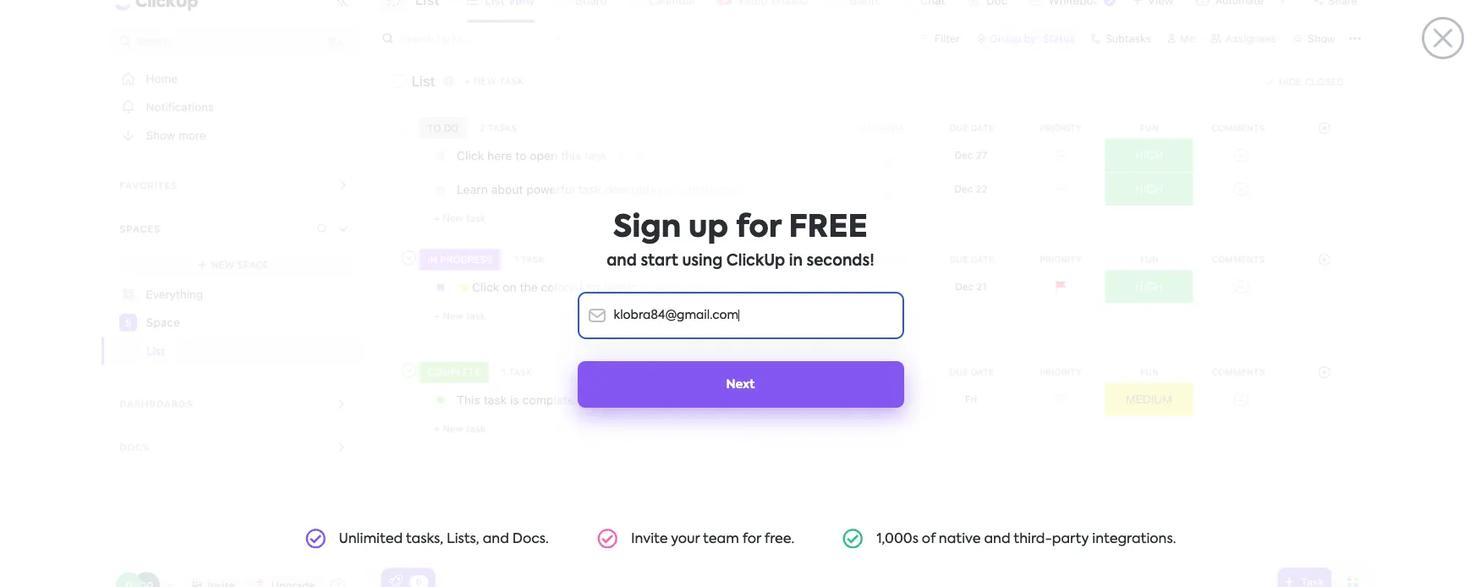 Task type: locate. For each thing, give the bounding box(es) containing it.
next
[[727, 379, 755, 391]]

and right lists,
[[483, 532, 509, 546]]

up
[[689, 213, 729, 244]]

third-
[[1014, 532, 1052, 546]]

invite your team for free.
[[631, 532, 795, 546]]

for up clickup
[[736, 213, 782, 244]]

2 horizontal spatial and
[[985, 532, 1011, 546]]

and for 1,000s of native and third-party integrations.
[[985, 532, 1011, 546]]

for
[[736, 213, 782, 244], [743, 532, 761, 546]]

and left start
[[607, 254, 637, 269]]

of
[[922, 532, 936, 546]]

list
[[292, 516, 1189, 562]]

sign up for free
[[614, 213, 868, 244]]

list containing unlimited tasks, lists, and docs.
[[292, 516, 1189, 562]]

for left free.
[[743, 532, 761, 546]]

0 horizontal spatial and
[[483, 532, 509, 546]]

unlimited
[[339, 532, 403, 546]]

1 vertical spatial for
[[743, 532, 761, 546]]

and left third-
[[985, 532, 1011, 546]]

party
[[1052, 532, 1089, 546]]

and start using clickup in seconds!
[[607, 254, 875, 269]]

and
[[607, 254, 637, 269], [483, 532, 509, 546], [985, 532, 1011, 546]]

sign up for free dialog
[[0, 0, 1482, 587]]

free
[[789, 213, 868, 244]]

in
[[789, 254, 803, 269]]

docs.
[[513, 532, 549, 546]]

team
[[703, 532, 739, 546]]



Task type: describe. For each thing, give the bounding box(es) containing it.
1,000s of native and third-party integrations.
[[877, 532, 1177, 546]]

unlimited tasks, lists, and docs.
[[339, 532, 549, 546]]

1,000s
[[877, 532, 919, 546]]

seconds!
[[807, 254, 875, 269]]

clickup
[[727, 254, 786, 269]]

and for unlimited tasks, lists, and docs.
[[483, 532, 509, 546]]

list inside "sign up for free" dialog
[[292, 516, 1189, 562]]

next button
[[578, 361, 904, 408]]

free.
[[765, 532, 795, 546]]

invite
[[631, 532, 668, 546]]

sign
[[614, 213, 681, 244]]

1 horizontal spatial and
[[607, 254, 637, 269]]

using
[[682, 254, 723, 269]]

native
[[939, 532, 981, 546]]

integrations.
[[1093, 532, 1177, 546]]

Enter your work email email field
[[578, 292, 904, 339]]

your
[[671, 532, 700, 546]]

for inside list
[[743, 532, 761, 546]]

lists,
[[447, 532, 480, 546]]

tasks,
[[406, 532, 443, 546]]

start
[[641, 254, 679, 269]]

0 vertical spatial for
[[736, 213, 782, 244]]



Task type: vqa. For each thing, say whether or not it's contained in the screenshot.
For students, educators, and administrators, head to this link 'link'
no



